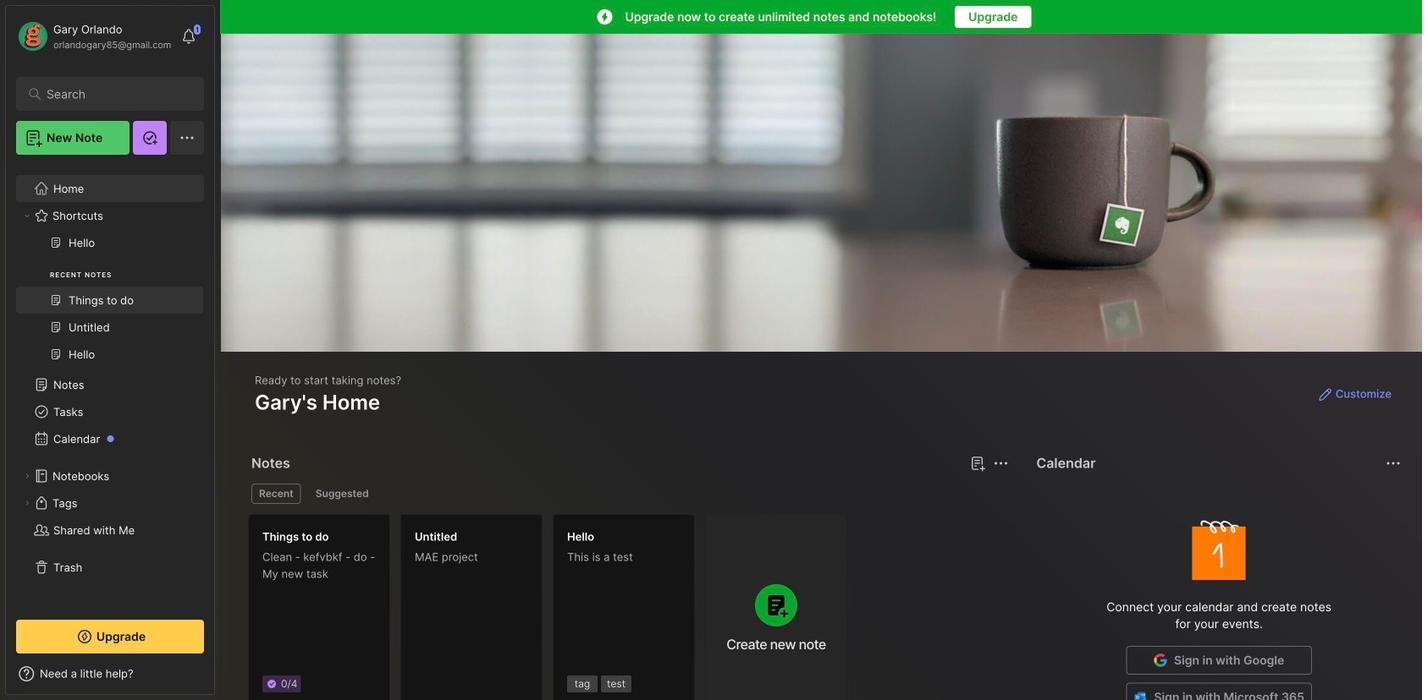Task type: locate. For each thing, give the bounding box(es) containing it.
tree inside main 'element'
[[6, 165, 214, 605]]

group
[[16, 229, 203, 378]]

expand tags image
[[22, 499, 32, 509]]

None search field
[[47, 84, 182, 104]]

1 horizontal spatial tab
[[308, 484, 376, 505]]

Account field
[[16, 19, 171, 53]]

tab
[[251, 484, 301, 505], [308, 484, 376, 505]]

tab list
[[251, 484, 1006, 505]]

1 tab from the left
[[251, 484, 301, 505]]

more actions image
[[1383, 454, 1404, 474]]

tree
[[6, 165, 214, 605]]

More actions field
[[1382, 452, 1405, 476]]

0 horizontal spatial tab
[[251, 484, 301, 505]]

expand notebooks image
[[22, 472, 32, 482]]

2 tab from the left
[[308, 484, 376, 505]]

none search field inside main 'element'
[[47, 84, 182, 104]]

Search text field
[[47, 86, 182, 102]]

row group
[[248, 515, 858, 701]]



Task type: describe. For each thing, give the bounding box(es) containing it.
WHAT'S NEW field
[[6, 661, 214, 688]]

group inside tree
[[16, 229, 203, 378]]

main element
[[0, 0, 220, 701]]

click to collapse image
[[214, 670, 226, 690]]



Task type: vqa. For each thing, say whether or not it's contained in the screenshot.
The Expand Tags image on the left of page
yes



